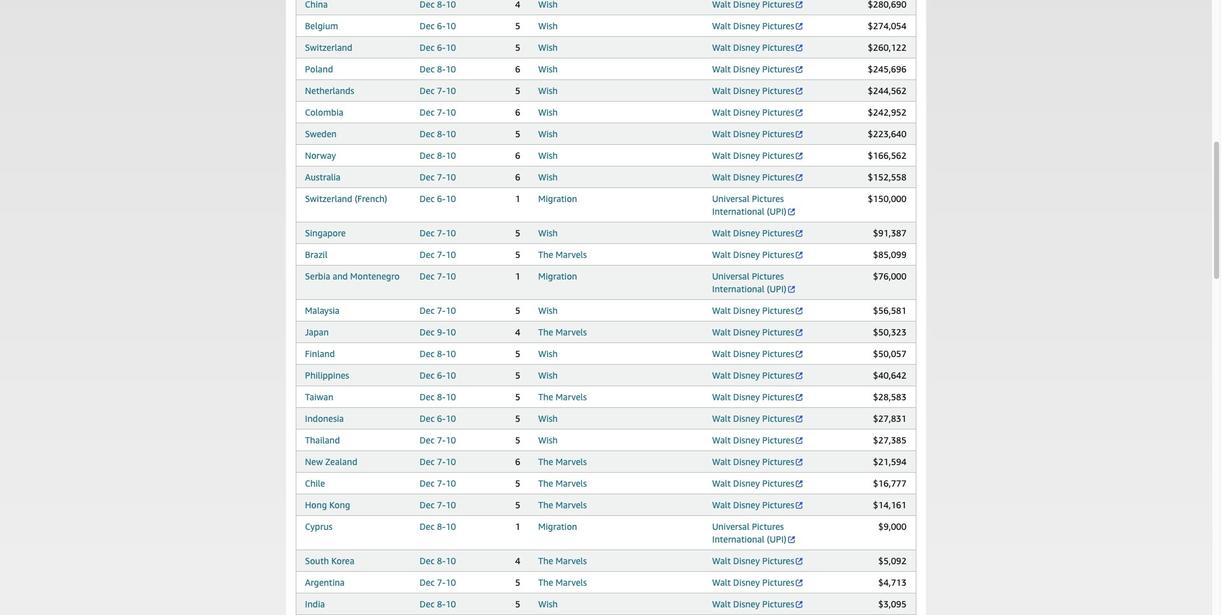 Task type: describe. For each thing, give the bounding box(es) containing it.
dec 7-10 link for malaysia
[[420, 305, 456, 316]]

1 for dec 8-10
[[515, 521, 520, 532]]

5 for hong kong
[[515, 500, 520, 511]]

6 for australia
[[515, 172, 520, 183]]

7- for thailand
[[437, 435, 446, 446]]

australia
[[305, 172, 341, 183]]

$244,562
[[868, 85, 907, 96]]

$274,054
[[868, 20, 907, 31]]

sweden link
[[305, 128, 337, 139]]

dec 7-10 link for argentina
[[420, 577, 456, 588]]

$21,594
[[873, 457, 907, 467]]

south korea
[[305, 556, 354, 567]]

dec for malaysia
[[420, 305, 435, 316]]

argentina link
[[305, 577, 345, 588]]

dec 6-10 link for switzerland
[[420, 42, 456, 53]]

5 for philippines
[[515, 370, 520, 381]]

dec 7-10 for colombia
[[420, 107, 456, 118]]

wish link for netherlands
[[538, 85, 558, 96]]

new zealand
[[305, 457, 357, 467]]

walt for $21,594
[[712, 457, 731, 467]]

sweden
[[305, 128, 337, 139]]

$27,831
[[873, 413, 907, 424]]

walt disney pictures for $28,583
[[712, 392, 794, 403]]

10 for belgium
[[446, 20, 456, 31]]

dec 7-10 link for hong kong
[[420, 500, 456, 511]]

10 for south korea
[[446, 556, 456, 567]]

pictures for $4,713
[[762, 577, 794, 588]]

pictures for $27,385
[[762, 435, 794, 446]]

indonesia link
[[305, 413, 344, 424]]

disney for $56,581
[[733, 305, 760, 316]]

korea
[[331, 556, 354, 567]]

dec for south korea
[[420, 556, 435, 567]]

(upi) for $76,000
[[767, 284, 786, 294]]

new zealand link
[[305, 457, 357, 467]]

norway
[[305, 150, 336, 161]]

6- for indonesia
[[437, 413, 446, 424]]

belgium
[[305, 20, 338, 31]]

colombia link
[[305, 107, 343, 118]]

dec 7-10 for serbia and montenegro
[[420, 271, 456, 282]]

10 for sweden
[[446, 128, 456, 139]]

the marvels link for brazil
[[538, 249, 587, 260]]

norway link
[[305, 150, 336, 161]]

wish link for norway
[[538, 150, 558, 161]]

dec 8-10 for norway
[[420, 150, 456, 161]]

wish link for belgium
[[538, 20, 558, 31]]

cyprus
[[305, 521, 332, 532]]

7- for serbia and montenegro
[[437, 271, 446, 282]]

dec 6-10 for belgium
[[420, 20, 456, 31]]

dec 8-10 link for south korea
[[420, 556, 456, 567]]

7- for malaysia
[[437, 305, 446, 316]]

7- for argentina
[[437, 577, 446, 588]]

walt for $27,385
[[712, 435, 731, 446]]

chile link
[[305, 478, 325, 489]]

disney for $50,057
[[733, 348, 760, 359]]

walt disney pictures for $91,387
[[712, 228, 794, 238]]

dec for chile
[[420, 478, 435, 489]]

the marvels for chile
[[538, 478, 587, 489]]

8- for norway
[[437, 150, 446, 161]]

dec for singapore
[[420, 228, 435, 238]]

6- for belgium
[[437, 20, 446, 31]]

india link
[[305, 599, 325, 610]]

disney for $28,583
[[733, 392, 760, 403]]

dec for norway
[[420, 150, 435, 161]]

dec for poland
[[420, 64, 435, 74]]

universal pictures international (upi) for $150,000
[[712, 193, 786, 217]]

hong
[[305, 500, 327, 511]]

walt disney pictures link for $16,777
[[712, 478, 804, 489]]

$85,099
[[873, 249, 907, 260]]

wish for australia
[[538, 172, 558, 183]]

$223,640
[[868, 128, 907, 139]]

5 for taiwan
[[515, 392, 520, 403]]

5 for chile
[[515, 478, 520, 489]]

(upi) for $150,000
[[767, 206, 786, 217]]

wish for sweden
[[538, 128, 558, 139]]

japan
[[305, 327, 329, 338]]

netherlands
[[305, 85, 354, 96]]

serbia
[[305, 271, 330, 282]]

brazil link
[[305, 249, 327, 260]]

$260,122
[[868, 42, 907, 53]]

dec 7-10 for new zealand
[[420, 457, 456, 467]]

pictures for $91,387
[[762, 228, 794, 238]]

australia link
[[305, 172, 341, 183]]

dec 7-10 for thailand
[[420, 435, 456, 446]]

8- for cyprus
[[437, 521, 446, 532]]

$245,696
[[868, 64, 907, 74]]

dec 9-10 link
[[420, 327, 456, 338]]

montenegro
[[350, 271, 400, 282]]

7- for colombia
[[437, 107, 446, 118]]

taiwan
[[305, 392, 333, 403]]

$14,161
[[873, 500, 907, 511]]

dec 6-10 link for belgium
[[420, 20, 456, 31]]

switzerland link
[[305, 42, 352, 53]]

dec 7-10 for australia
[[420, 172, 456, 183]]

the for south korea
[[538, 556, 553, 567]]

the marvels link for new zealand
[[538, 457, 587, 467]]

migration link for dec 7-10
[[538, 271, 577, 282]]

dec 6-10 for switzerland
[[420, 42, 456, 53]]

5 for switzerland
[[515, 42, 520, 53]]

walt for $152,558
[[712, 172, 731, 183]]

$56,581
[[873, 305, 907, 316]]

taiwan link
[[305, 392, 333, 403]]

walt disney pictures link for $244,562
[[712, 85, 804, 96]]

dec 8-10 link for cyprus
[[420, 521, 456, 532]]

switzerland (french) link
[[305, 193, 387, 204]]

singapore
[[305, 228, 346, 238]]

migration for dec 6-10
[[538, 193, 577, 204]]

dec 8-10 link for india
[[420, 599, 456, 610]]

$166,562
[[868, 150, 907, 161]]

10 for japan
[[446, 327, 456, 338]]

(upi) for $9,000
[[767, 534, 786, 545]]

and
[[333, 271, 348, 282]]

malaysia link
[[305, 305, 340, 316]]

serbia and montenegro
[[305, 271, 400, 282]]

philippines link
[[305, 370, 349, 381]]

netherlands link
[[305, 85, 354, 96]]

dec for australia
[[420, 172, 435, 183]]

brazil
[[305, 249, 327, 260]]

dec for netherlands
[[420, 85, 435, 96]]

hong kong link
[[305, 500, 350, 511]]

wish for india
[[538, 599, 558, 610]]

walt disney pictures for $27,385
[[712, 435, 794, 446]]

wish link for singapore
[[538, 228, 558, 238]]

5 for sweden
[[515, 128, 520, 139]]

$91,387
[[873, 228, 907, 238]]

universal pictures international (upi) link for $76,000
[[712, 271, 796, 294]]

colombia
[[305, 107, 343, 118]]

zealand
[[325, 457, 357, 467]]

$242,952
[[868, 107, 907, 118]]

finland link
[[305, 348, 335, 359]]

hong kong
[[305, 500, 350, 511]]

dec 6-10 link for switzerland (french)
[[420, 193, 456, 204]]

dec 9-10
[[420, 327, 456, 338]]

indonesia
[[305, 413, 344, 424]]

$3,095
[[878, 599, 907, 610]]

wish link for india
[[538, 599, 558, 610]]

new
[[305, 457, 323, 467]]

universal for $150,000
[[712, 193, 749, 204]]

pictures for $40,642
[[762, 370, 794, 381]]

walt for $242,952
[[712, 107, 731, 118]]

singapore link
[[305, 228, 346, 238]]

$5,092
[[878, 556, 907, 567]]

5 for brazil
[[515, 249, 520, 260]]

10 for malaysia
[[446, 305, 456, 316]]



Task type: locate. For each thing, give the bounding box(es) containing it.
1 4 from the top
[[515, 327, 520, 338]]

15 walt disney pictures link from the top
[[712, 392, 804, 403]]

2 vertical spatial international
[[712, 534, 764, 545]]

3 marvels from the top
[[556, 392, 587, 403]]

pictures for $27,831
[[762, 413, 794, 424]]

10
[[446, 20, 456, 31], [446, 42, 456, 53], [446, 64, 456, 74], [446, 85, 456, 96], [446, 107, 456, 118], [446, 128, 456, 139], [446, 150, 456, 161], [446, 172, 456, 183], [446, 193, 456, 204], [446, 228, 456, 238], [446, 249, 456, 260], [446, 271, 456, 282], [446, 305, 456, 316], [446, 327, 456, 338], [446, 348, 456, 359], [446, 370, 456, 381], [446, 392, 456, 403], [446, 413, 456, 424], [446, 435, 456, 446], [446, 457, 456, 467], [446, 478, 456, 489], [446, 500, 456, 511], [446, 521, 456, 532], [446, 556, 456, 567], [446, 577, 456, 588], [446, 599, 456, 610]]

dec for brazil
[[420, 249, 435, 260]]

0 vertical spatial universal
[[712, 193, 749, 204]]

pictures for $50,323
[[762, 327, 794, 338]]

walt for $16,777
[[712, 478, 731, 489]]

10 dec 7-10 link from the top
[[420, 478, 456, 489]]

2 vertical spatial (upi)
[[767, 534, 786, 545]]

8 dec 7-10 link from the top
[[420, 435, 456, 446]]

1 vertical spatial 4
[[515, 556, 520, 567]]

pictures for $260,122
[[762, 42, 794, 53]]

wish link for colombia
[[538, 107, 558, 118]]

2 dec 8-10 from the top
[[420, 128, 456, 139]]

universal pictures international (upi)
[[712, 193, 786, 217], [712, 271, 786, 294], [712, 521, 786, 545]]

dec 8-10 link for norway
[[420, 150, 456, 161]]

7 wish from the top
[[538, 150, 558, 161]]

wish link
[[538, 20, 558, 31], [538, 42, 558, 53], [538, 64, 558, 74], [538, 85, 558, 96], [538, 107, 558, 118], [538, 128, 558, 139], [538, 150, 558, 161], [538, 172, 558, 183], [538, 228, 558, 238], [538, 305, 558, 316], [538, 348, 558, 359], [538, 370, 558, 381], [538, 413, 558, 424], [538, 435, 558, 446], [538, 599, 558, 610]]

the marvels
[[538, 249, 587, 260], [538, 327, 587, 338], [538, 392, 587, 403], [538, 457, 587, 467], [538, 478, 587, 489], [538, 500, 587, 511], [538, 556, 587, 567], [538, 577, 587, 588]]

walt for $50,057
[[712, 348, 731, 359]]

7 8- from the top
[[437, 556, 446, 567]]

dec for switzerland (french)
[[420, 193, 435, 204]]

15 10 from the top
[[446, 348, 456, 359]]

8 dec from the top
[[420, 172, 435, 183]]

22 walt from the top
[[712, 577, 731, 588]]

the marvels for japan
[[538, 327, 587, 338]]

1 vertical spatial universal
[[712, 271, 749, 282]]

2 vertical spatial migration
[[538, 521, 577, 532]]

serbia and montenegro link
[[305, 271, 400, 282]]

2 5 from the top
[[515, 42, 520, 53]]

14 wish from the top
[[538, 435, 558, 446]]

12 dec from the top
[[420, 271, 435, 282]]

8 disney from the top
[[733, 172, 760, 183]]

wish for malaysia
[[538, 305, 558, 316]]

pictures for $152,558
[[762, 172, 794, 183]]

the marvels for south korea
[[538, 556, 587, 567]]

walt disney pictures link for $166,562
[[712, 150, 804, 161]]

10 10 from the top
[[446, 228, 456, 238]]

walt disney pictures link
[[712, 20, 804, 31], [712, 42, 804, 53], [712, 64, 804, 74], [712, 85, 804, 96], [712, 107, 804, 118], [712, 128, 804, 139], [712, 150, 804, 161], [712, 172, 804, 183], [712, 228, 804, 238], [712, 249, 804, 260], [712, 305, 804, 316], [712, 327, 804, 338], [712, 348, 804, 359], [712, 370, 804, 381], [712, 392, 804, 403], [712, 413, 804, 424], [712, 435, 804, 446], [712, 457, 804, 467], [712, 478, 804, 489], [712, 500, 804, 511], [712, 556, 804, 567], [712, 577, 804, 588], [712, 599, 804, 610]]

dec 8-10 link for sweden
[[420, 128, 456, 139]]

dec
[[420, 20, 435, 31], [420, 42, 435, 53], [420, 64, 435, 74], [420, 85, 435, 96], [420, 107, 435, 118], [420, 128, 435, 139], [420, 150, 435, 161], [420, 172, 435, 183], [420, 193, 435, 204], [420, 228, 435, 238], [420, 249, 435, 260], [420, 271, 435, 282], [420, 305, 435, 316], [420, 327, 435, 338], [420, 348, 435, 359], [420, 370, 435, 381], [420, 392, 435, 403], [420, 413, 435, 424], [420, 435, 435, 446], [420, 457, 435, 467], [420, 478, 435, 489], [420, 500, 435, 511], [420, 521, 435, 532], [420, 556, 435, 567], [420, 577, 435, 588], [420, 599, 435, 610]]

pictures for $28,583
[[762, 392, 794, 403]]

walt disney pictures link for $27,385
[[712, 435, 804, 446]]

7 the marvels link from the top
[[538, 556, 587, 567]]

11 dec from the top
[[420, 249, 435, 260]]

3 international from the top
[[712, 534, 764, 545]]

walt disney pictures for $56,581
[[712, 305, 794, 316]]

12 10 from the top
[[446, 271, 456, 282]]

wish link for poland
[[538, 64, 558, 74]]

1 vertical spatial universal pictures international (upi) link
[[712, 271, 796, 294]]

$50,323
[[873, 327, 907, 338]]

walt disney pictures
[[712, 20, 794, 31], [712, 42, 794, 53], [712, 64, 794, 74], [712, 85, 794, 96], [712, 107, 794, 118], [712, 128, 794, 139], [712, 150, 794, 161], [712, 172, 794, 183], [712, 228, 794, 238], [712, 249, 794, 260], [712, 305, 794, 316], [712, 327, 794, 338], [712, 348, 794, 359], [712, 370, 794, 381], [712, 392, 794, 403], [712, 413, 794, 424], [712, 435, 794, 446], [712, 457, 794, 467], [712, 478, 794, 489], [712, 500, 794, 511], [712, 556, 794, 567], [712, 577, 794, 588], [712, 599, 794, 610]]

12 5 from the top
[[515, 435, 520, 446]]

9-
[[437, 327, 446, 338]]

0 vertical spatial switzerland
[[305, 42, 352, 53]]

22 disney from the top
[[733, 577, 760, 588]]

wish link for philippines
[[538, 370, 558, 381]]

dec for sweden
[[420, 128, 435, 139]]

10 for indonesia
[[446, 413, 456, 424]]

13 10 from the top
[[446, 305, 456, 316]]

switzerland
[[305, 42, 352, 53], [305, 193, 352, 204]]

$152,558
[[868, 172, 907, 183]]

disney for $27,385
[[733, 435, 760, 446]]

2 vertical spatial universal pictures international (upi) link
[[712, 521, 796, 545]]

18 walt disney pictures from the top
[[712, 457, 794, 467]]

walt disney pictures link for $5,092
[[712, 556, 804, 567]]

2 vertical spatial universal pictures international (upi)
[[712, 521, 786, 545]]

15 5 from the top
[[515, 577, 520, 588]]

the for taiwan
[[538, 392, 553, 403]]

1 6- from the top
[[437, 20, 446, 31]]

11 wish from the top
[[538, 348, 558, 359]]

7 dec 7-10 link from the top
[[420, 305, 456, 316]]

finland
[[305, 348, 335, 359]]

3 wish link from the top
[[538, 64, 558, 74]]

disney for $166,562
[[733, 150, 760, 161]]

dec 8-10 link
[[420, 64, 456, 74], [420, 128, 456, 139], [420, 150, 456, 161], [420, 348, 456, 359], [420, 392, 456, 403], [420, 521, 456, 532], [420, 556, 456, 567], [420, 599, 456, 610]]

17 walt disney pictures link from the top
[[712, 435, 804, 446]]

1 vertical spatial (upi)
[[767, 284, 786, 294]]

migration for dec 8-10
[[538, 521, 577, 532]]

7 marvels from the top
[[556, 556, 587, 567]]

2 marvels from the top
[[556, 327, 587, 338]]

dec 8-10
[[420, 64, 456, 74], [420, 128, 456, 139], [420, 150, 456, 161], [420, 348, 456, 359], [420, 392, 456, 403], [420, 521, 456, 532], [420, 556, 456, 567], [420, 599, 456, 610]]

15 walt disney pictures from the top
[[712, 392, 794, 403]]

13 5 from the top
[[515, 478, 520, 489]]

5 dec 8-10 link from the top
[[420, 392, 456, 403]]

23 walt disney pictures from the top
[[712, 599, 794, 610]]

(upi)
[[767, 206, 786, 217], [767, 284, 786, 294], [767, 534, 786, 545]]

walt disney pictures link for $152,558
[[712, 172, 804, 183]]

10 for thailand
[[446, 435, 456, 446]]

6 wish from the top
[[538, 128, 558, 139]]

8 10 from the top
[[446, 172, 456, 183]]

dec for taiwan
[[420, 392, 435, 403]]

0 vertical spatial 1
[[515, 193, 520, 204]]

20 10 from the top
[[446, 457, 456, 467]]

dec 6-10 link
[[420, 20, 456, 31], [420, 42, 456, 53], [420, 193, 456, 204], [420, 370, 456, 381], [420, 413, 456, 424]]

poland link
[[305, 64, 333, 74]]

$16,777
[[873, 478, 907, 489]]

pictures for $166,562
[[762, 150, 794, 161]]

philippines
[[305, 370, 349, 381]]

india
[[305, 599, 325, 610]]

26 dec from the top
[[420, 599, 435, 610]]

$27,385
[[873, 435, 907, 446]]

0 vertical spatial migration
[[538, 193, 577, 204]]

3 5 from the top
[[515, 85, 520, 96]]

walt for $260,122
[[712, 42, 731, 53]]

3 the from the top
[[538, 392, 553, 403]]

universal for $76,000
[[712, 271, 749, 282]]

dec 6-10 for indonesia
[[420, 413, 456, 424]]

10 for netherlands
[[446, 85, 456, 96]]

walt disney pictures link for $4,713
[[712, 577, 804, 588]]

8 7- from the top
[[437, 435, 446, 446]]

2 vertical spatial 1
[[515, 521, 520, 532]]

7 dec 8-10 from the top
[[420, 556, 456, 567]]

12 wish link from the top
[[538, 370, 558, 381]]

switzerland down the australia link
[[305, 193, 352, 204]]

the marvels link for taiwan
[[538, 392, 587, 403]]

2 dec 7-10 from the top
[[420, 107, 456, 118]]

dec for thailand
[[420, 435, 435, 446]]

2 dec 6-10 link from the top
[[420, 42, 456, 53]]

pictures for $245,696
[[762, 64, 794, 74]]

disney
[[733, 20, 760, 31], [733, 42, 760, 53], [733, 64, 760, 74], [733, 85, 760, 96], [733, 107, 760, 118], [733, 128, 760, 139], [733, 150, 760, 161], [733, 172, 760, 183], [733, 228, 760, 238], [733, 249, 760, 260], [733, 305, 760, 316], [733, 327, 760, 338], [733, 348, 760, 359], [733, 370, 760, 381], [733, 392, 760, 403], [733, 413, 760, 424], [733, 435, 760, 446], [733, 457, 760, 467], [733, 478, 760, 489], [733, 500, 760, 511], [733, 556, 760, 567], [733, 577, 760, 588], [733, 599, 760, 610]]

22 walt disney pictures from the top
[[712, 577, 794, 588]]

6- for switzerland (french)
[[437, 193, 446, 204]]

pictures for $50,057
[[762, 348, 794, 359]]

belgium link
[[305, 20, 338, 31]]

pictures for $5,092
[[762, 556, 794, 567]]

8 5 from the top
[[515, 348, 520, 359]]

3 universal pictures international (upi) from the top
[[712, 521, 786, 545]]

migration link for dec 6-10
[[538, 193, 577, 204]]

10 for finland
[[446, 348, 456, 359]]

10 5 from the top
[[515, 392, 520, 403]]

switzerland down belgium
[[305, 42, 352, 53]]

8 8- from the top
[[437, 599, 446, 610]]

walt disney pictures for $245,696
[[712, 64, 794, 74]]

$28,583
[[873, 392, 907, 403]]

(french)
[[355, 193, 387, 204]]

11 walt disney pictures link from the top
[[712, 305, 804, 316]]

south
[[305, 556, 329, 567]]

10 walt disney pictures link from the top
[[712, 249, 804, 260]]

disney for $16,777
[[733, 478, 760, 489]]

the
[[538, 249, 553, 260], [538, 327, 553, 338], [538, 392, 553, 403], [538, 457, 553, 467], [538, 478, 553, 489], [538, 500, 553, 511], [538, 556, 553, 567], [538, 577, 553, 588]]

1 wish link from the top
[[538, 20, 558, 31]]

18 walt disney pictures link from the top
[[712, 457, 804, 467]]

$150,000
[[868, 193, 907, 204]]

2 vertical spatial universal
[[712, 521, 749, 532]]

2 1 from the top
[[515, 271, 520, 282]]

dec 7-10 for singapore
[[420, 228, 456, 238]]

3 the marvels from the top
[[538, 392, 587, 403]]

$40,642
[[873, 370, 907, 381]]

1 dec 7-10 link from the top
[[420, 85, 456, 96]]

17 walt from the top
[[712, 435, 731, 446]]

dec 8-10 for india
[[420, 599, 456, 610]]

poland
[[305, 64, 333, 74]]

7 5 from the top
[[515, 305, 520, 316]]

walt for $56,581
[[712, 305, 731, 316]]

3 disney from the top
[[733, 64, 760, 74]]

8-
[[437, 64, 446, 74], [437, 128, 446, 139], [437, 150, 446, 161], [437, 348, 446, 359], [437, 392, 446, 403], [437, 521, 446, 532], [437, 556, 446, 567], [437, 599, 446, 610]]

1 universal pictures international (upi) link from the top
[[712, 193, 796, 217]]

7-
[[437, 85, 446, 96], [437, 107, 446, 118], [437, 172, 446, 183], [437, 228, 446, 238], [437, 249, 446, 260], [437, 271, 446, 282], [437, 305, 446, 316], [437, 435, 446, 446], [437, 457, 446, 467], [437, 478, 446, 489], [437, 500, 446, 511], [437, 577, 446, 588]]

6 the marvels from the top
[[538, 500, 587, 511]]

25 10 from the top
[[446, 577, 456, 588]]

14 10 from the top
[[446, 327, 456, 338]]

2 vertical spatial migration link
[[538, 521, 577, 532]]

wish
[[538, 20, 558, 31], [538, 42, 558, 53], [538, 64, 558, 74], [538, 85, 558, 96], [538, 107, 558, 118], [538, 128, 558, 139], [538, 150, 558, 161], [538, 172, 558, 183], [538, 228, 558, 238], [538, 305, 558, 316], [538, 348, 558, 359], [538, 370, 558, 381], [538, 413, 558, 424], [538, 435, 558, 446], [538, 599, 558, 610]]

kong
[[329, 500, 350, 511]]

1 vertical spatial migration
[[538, 271, 577, 282]]

2 universal pictures international (upi) link from the top
[[712, 271, 796, 294]]

the marvels link for hong kong
[[538, 500, 587, 511]]

4 walt from the top
[[712, 85, 731, 96]]

3 10 from the top
[[446, 64, 456, 74]]

23 disney from the top
[[733, 599, 760, 610]]

the marvels for argentina
[[538, 577, 587, 588]]

thailand
[[305, 435, 340, 446]]

13 wish from the top
[[538, 413, 558, 424]]

0 vertical spatial international
[[712, 206, 764, 217]]

0 vertical spatial migration link
[[538, 193, 577, 204]]

5 walt disney pictures link from the top
[[712, 107, 804, 118]]

2 10 from the top
[[446, 42, 456, 53]]

4 for dec 9-10
[[515, 327, 520, 338]]

2 international from the top
[[712, 284, 764, 294]]

dec 8-10 for sweden
[[420, 128, 456, 139]]

chile
[[305, 478, 325, 489]]

5 dec 8-10 from the top
[[420, 392, 456, 403]]

disney for $27,831
[[733, 413, 760, 424]]

wish link for malaysia
[[538, 305, 558, 316]]

wish for colombia
[[538, 107, 558, 118]]

dec 7-10 for hong kong
[[420, 500, 456, 511]]

1 vertical spatial universal pictures international (upi)
[[712, 271, 786, 294]]

$50,057
[[873, 348, 907, 359]]

12 disney from the top
[[733, 327, 760, 338]]

12 dec 7-10 from the top
[[420, 577, 456, 588]]

3 universal from the top
[[712, 521, 749, 532]]

wish link for sweden
[[538, 128, 558, 139]]

japan link
[[305, 327, 329, 338]]

2 dec 7-10 link from the top
[[420, 107, 456, 118]]

3 dec 6-10 from the top
[[420, 193, 456, 204]]

dec for serbia and montenegro
[[420, 271, 435, 282]]

dec 7-10 link for netherlands
[[420, 85, 456, 96]]

10 for switzerland (french)
[[446, 193, 456, 204]]

walt disney pictures for $260,122
[[712, 42, 794, 53]]

7- for hong kong
[[437, 500, 446, 511]]

pictures
[[762, 20, 794, 31], [762, 42, 794, 53], [762, 64, 794, 74], [762, 85, 794, 96], [762, 107, 794, 118], [762, 128, 794, 139], [762, 150, 794, 161], [762, 172, 794, 183], [752, 193, 784, 204], [762, 228, 794, 238], [762, 249, 794, 260], [752, 271, 784, 282], [762, 305, 794, 316], [762, 327, 794, 338], [762, 348, 794, 359], [762, 370, 794, 381], [762, 392, 794, 403], [762, 413, 794, 424], [762, 435, 794, 446], [762, 457, 794, 467], [762, 478, 794, 489], [762, 500, 794, 511], [752, 521, 784, 532], [762, 556, 794, 567], [762, 577, 794, 588], [762, 599, 794, 610]]

universal pictures international (upi) link
[[712, 193, 796, 217], [712, 271, 796, 294], [712, 521, 796, 545]]

10 for poland
[[446, 64, 456, 74]]

1 universal pictures international (upi) from the top
[[712, 193, 786, 217]]

19 walt disney pictures link from the top
[[712, 478, 804, 489]]

7- for australia
[[437, 172, 446, 183]]

walt disney pictures for $27,831
[[712, 413, 794, 424]]

11 10 from the top
[[446, 249, 456, 260]]

0 vertical spatial universal pictures international (upi) link
[[712, 193, 796, 217]]

thailand link
[[305, 435, 340, 446]]

1 vertical spatial switzerland
[[305, 193, 352, 204]]

migration
[[538, 193, 577, 204], [538, 271, 577, 282], [538, 521, 577, 532]]

marvels
[[556, 249, 587, 260], [556, 327, 587, 338], [556, 392, 587, 403], [556, 457, 587, 467], [556, 478, 587, 489], [556, 500, 587, 511], [556, 556, 587, 567], [556, 577, 587, 588]]

10 dec 7-10 from the top
[[420, 478, 456, 489]]

1 vertical spatial migration link
[[538, 271, 577, 282]]

the marvels link
[[538, 249, 587, 260], [538, 327, 587, 338], [538, 392, 587, 403], [538, 457, 587, 467], [538, 478, 587, 489], [538, 500, 587, 511], [538, 556, 587, 567], [538, 577, 587, 588]]

dec 8-10 for south korea
[[420, 556, 456, 567]]

marvels for brazil
[[556, 249, 587, 260]]

0 vertical spatial universal pictures international (upi)
[[712, 193, 786, 217]]

dec for finland
[[420, 348, 435, 359]]

10 for serbia and montenegro
[[446, 271, 456, 282]]

10 for cyprus
[[446, 521, 456, 532]]

3 universal pictures international (upi) link from the top
[[712, 521, 796, 545]]

1
[[515, 193, 520, 204], [515, 271, 520, 282], [515, 521, 520, 532]]

10 walt from the top
[[712, 249, 731, 260]]

dec 7-10
[[420, 85, 456, 96], [420, 107, 456, 118], [420, 172, 456, 183], [420, 228, 456, 238], [420, 249, 456, 260], [420, 271, 456, 282], [420, 305, 456, 316], [420, 435, 456, 446], [420, 457, 456, 467], [420, 478, 456, 489], [420, 500, 456, 511], [420, 577, 456, 588]]

2 walt disney pictures from the top
[[712, 42, 794, 53]]

0 vertical spatial 4
[[515, 327, 520, 338]]

wish for netherlands
[[538, 85, 558, 96]]

$9,000
[[878, 521, 907, 532]]

20 walt disney pictures from the top
[[712, 500, 794, 511]]

1 vertical spatial international
[[712, 284, 764, 294]]

universal
[[712, 193, 749, 204], [712, 271, 749, 282], [712, 521, 749, 532]]

wish link for australia
[[538, 172, 558, 183]]

5 for india
[[515, 599, 520, 610]]

22 walt disney pictures link from the top
[[712, 577, 804, 588]]

5 dec 7-10 link from the top
[[420, 249, 456, 260]]

dec 6-10 link for indonesia
[[420, 413, 456, 424]]

argentina
[[305, 577, 345, 588]]

international
[[712, 206, 764, 217], [712, 284, 764, 294], [712, 534, 764, 545]]

10 dec from the top
[[420, 228, 435, 238]]

switzerland (french)
[[305, 193, 387, 204]]

walt for $166,562
[[712, 150, 731, 161]]

2 the marvels from the top
[[538, 327, 587, 338]]

5 walt disney pictures from the top
[[712, 107, 794, 118]]

walt for $274,054
[[712, 20, 731, 31]]

international for $150,000
[[712, 206, 764, 217]]

4
[[515, 327, 520, 338], [515, 556, 520, 567]]

9 walt from the top
[[712, 228, 731, 238]]

9 walt disney pictures link from the top
[[712, 228, 804, 238]]

disney for $152,558
[[733, 172, 760, 183]]

cyprus link
[[305, 521, 332, 532]]

6- for switzerland
[[437, 42, 446, 53]]

4 the from the top
[[538, 457, 553, 467]]

8 marvels from the top
[[556, 577, 587, 588]]

7 10 from the top
[[446, 150, 456, 161]]

south korea link
[[305, 556, 354, 567]]

walt disney pictures link for $223,640
[[712, 128, 804, 139]]

wish for poland
[[538, 64, 558, 74]]

wish for belgium
[[538, 20, 558, 31]]

migration link
[[538, 193, 577, 204], [538, 271, 577, 282], [538, 521, 577, 532]]

walt disney pictures link for $3,095
[[712, 599, 804, 610]]

walt
[[712, 20, 731, 31], [712, 42, 731, 53], [712, 64, 731, 74], [712, 85, 731, 96], [712, 107, 731, 118], [712, 128, 731, 139], [712, 150, 731, 161], [712, 172, 731, 183], [712, 228, 731, 238], [712, 249, 731, 260], [712, 305, 731, 316], [712, 327, 731, 338], [712, 348, 731, 359], [712, 370, 731, 381], [712, 392, 731, 403], [712, 413, 731, 424], [712, 435, 731, 446], [712, 457, 731, 467], [712, 478, 731, 489], [712, 500, 731, 511], [712, 556, 731, 567], [712, 577, 731, 588], [712, 599, 731, 610]]

13 disney from the top
[[733, 348, 760, 359]]

1 vertical spatial 1
[[515, 271, 520, 282]]

malaysia
[[305, 305, 340, 316]]

6-
[[437, 20, 446, 31], [437, 42, 446, 53], [437, 193, 446, 204], [437, 370, 446, 381], [437, 413, 446, 424]]

dec 7-10 link for singapore
[[420, 228, 456, 238]]

$76,000
[[873, 271, 907, 282]]

13 walt from the top
[[712, 348, 731, 359]]

0 vertical spatial (upi)
[[767, 206, 786, 217]]

$4,713
[[878, 577, 907, 588]]

10 for philippines
[[446, 370, 456, 381]]



Task type: vqa. For each thing, say whether or not it's contained in the screenshot.
73.1%
no



